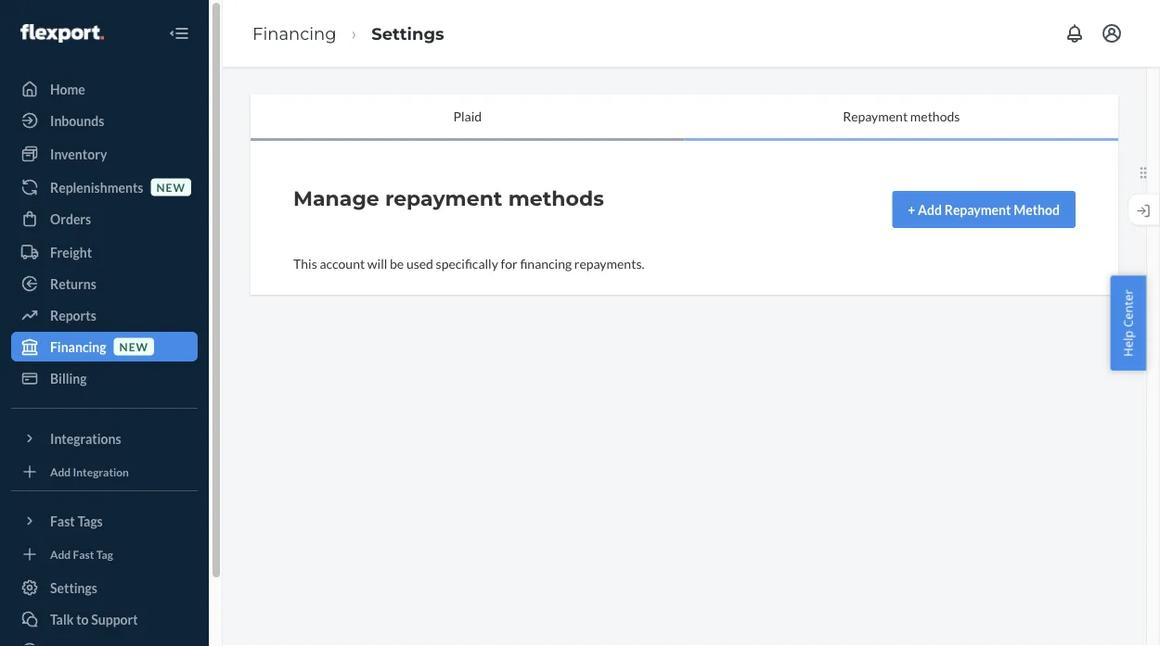 Task type: describe. For each thing, give the bounding box(es) containing it.
be
[[390, 256, 404, 272]]

reports link
[[11, 301, 198, 330]]

help center
[[1120, 290, 1137, 357]]

billing link
[[11, 364, 198, 394]]

this
[[293, 256, 317, 272]]

add integration
[[50, 465, 129, 479]]

financing link
[[252, 23, 337, 44]]

will
[[367, 256, 387, 272]]

manage repayment methods + add repayment method
[[293, 186, 1060, 218]]

specifically
[[436, 256, 498, 272]]

freight
[[50, 245, 92, 260]]

talk to support button
[[11, 605, 198, 635]]

method
[[1014, 202, 1060, 218]]

1 horizontal spatial methods
[[910, 109, 960, 124]]

0 vertical spatial repayment
[[843, 109, 908, 124]]

breadcrumbs navigation
[[238, 6, 459, 60]]

orders
[[50, 211, 91, 227]]

repayments.
[[574, 256, 645, 272]]

1 vertical spatial settings
[[50, 581, 97, 596]]

add inside manage repayment methods + add repayment method
[[918, 202, 942, 218]]

open account menu image
[[1101, 22, 1123, 45]]

settings link inside breadcrumbs navigation
[[371, 23, 444, 44]]

repayment
[[385, 186, 503, 211]]

inbounds link
[[11, 106, 198, 136]]

manage
[[293, 186, 379, 211]]

repayment methods
[[843, 109, 960, 124]]

add for add fast tag
[[50, 548, 71, 562]]

close navigation image
[[168, 22, 190, 45]]

plaid
[[453, 109, 482, 124]]

new for replenishments
[[156, 180, 186, 194]]

fast inside dropdown button
[[50, 514, 75, 530]]

inventory link
[[11, 139, 198, 169]]

add fast tag link
[[11, 544, 198, 566]]

tags
[[77, 514, 103, 530]]

talk
[[50, 612, 74, 628]]

inventory
[[50, 146, 107, 162]]

fast tags
[[50, 514, 103, 530]]

methods inside manage repayment methods + add repayment method
[[508, 186, 604, 211]]

+
[[908, 202, 916, 218]]

support
[[91, 612, 138, 628]]

repayment inside manage repayment methods + add repayment method
[[945, 202, 1011, 218]]

+ add repayment method button
[[892, 191, 1076, 228]]

for
[[501, 256, 518, 272]]

inbounds
[[50, 113, 104, 129]]



Task type: vqa. For each thing, say whether or not it's contained in the screenshot.
leftmost a
no



Task type: locate. For each thing, give the bounding box(es) containing it.
0 horizontal spatial methods
[[508, 186, 604, 211]]

replenishments
[[50, 180, 143, 195]]

reports
[[50, 308, 96, 323]]

1 horizontal spatial repayment
[[945, 202, 1011, 218]]

fast
[[50, 514, 75, 530], [73, 548, 94, 562]]

billing
[[50, 371, 87, 387]]

0 vertical spatial add
[[918, 202, 942, 218]]

home
[[50, 81, 85, 97]]

1 horizontal spatial settings
[[371, 23, 444, 44]]

to
[[76, 612, 89, 628]]

returns
[[50, 276, 96, 292]]

financing
[[252, 23, 337, 44], [50, 339, 106, 355]]

financing inside breadcrumbs navigation
[[252, 23, 337, 44]]

settings inside breadcrumbs navigation
[[371, 23, 444, 44]]

open notifications image
[[1064, 22, 1086, 45]]

0 vertical spatial fast
[[50, 514, 75, 530]]

1 vertical spatial fast
[[73, 548, 94, 562]]

integration
[[73, 465, 129, 479]]

integrations
[[50, 431, 121, 447]]

repayment
[[843, 109, 908, 124], [945, 202, 1011, 218]]

new
[[156, 180, 186, 194], [119, 340, 149, 354]]

center
[[1120, 290, 1137, 328]]

returns link
[[11, 269, 198, 299]]

fast left tags
[[50, 514, 75, 530]]

1 vertical spatial settings link
[[11, 574, 198, 603]]

1 vertical spatial new
[[119, 340, 149, 354]]

integrations button
[[11, 424, 198, 454]]

0 horizontal spatial new
[[119, 340, 149, 354]]

1 vertical spatial financing
[[50, 339, 106, 355]]

0 vertical spatial settings link
[[371, 23, 444, 44]]

0 vertical spatial methods
[[910, 109, 960, 124]]

orders link
[[11, 204, 198, 234]]

1 horizontal spatial settings link
[[371, 23, 444, 44]]

talk to support
[[50, 612, 138, 628]]

add left 'integration'
[[50, 465, 71, 479]]

tag
[[96, 548, 113, 562]]

0 horizontal spatial repayment
[[843, 109, 908, 124]]

new for financing
[[119, 340, 149, 354]]

this account will be used specifically for financing repayments.
[[293, 256, 645, 272]]

used
[[406, 256, 433, 272]]

1 horizontal spatial financing
[[252, 23, 337, 44]]

add integration link
[[11, 461, 198, 484]]

0 horizontal spatial settings
[[50, 581, 97, 596]]

add
[[918, 202, 942, 218], [50, 465, 71, 479], [50, 548, 71, 562]]

account
[[320, 256, 365, 272]]

settings link
[[371, 23, 444, 44], [11, 574, 198, 603]]

0 horizontal spatial financing
[[50, 339, 106, 355]]

home link
[[11, 74, 198, 104]]

1 horizontal spatial new
[[156, 180, 186, 194]]

1 vertical spatial repayment
[[945, 202, 1011, 218]]

add down fast tags
[[50, 548, 71, 562]]

new down reports link
[[119, 340, 149, 354]]

1 vertical spatial add
[[50, 465, 71, 479]]

1 vertical spatial methods
[[508, 186, 604, 211]]

add right '+'
[[918, 202, 942, 218]]

fast tags button
[[11, 507, 198, 537]]

0 horizontal spatial settings link
[[11, 574, 198, 603]]

0 vertical spatial new
[[156, 180, 186, 194]]

freight link
[[11, 238, 198, 267]]

fast left tag
[[73, 548, 94, 562]]

0 vertical spatial settings
[[371, 23, 444, 44]]

financing
[[520, 256, 572, 272]]

0 vertical spatial financing
[[252, 23, 337, 44]]

2 vertical spatial add
[[50, 548, 71, 562]]

new up orders link
[[156, 180, 186, 194]]

add for add integration
[[50, 465, 71, 479]]

help center button
[[1111, 276, 1146, 371]]

add fast tag
[[50, 548, 113, 562]]

help
[[1120, 331, 1137, 357]]

methods
[[910, 109, 960, 124], [508, 186, 604, 211]]

settings
[[371, 23, 444, 44], [50, 581, 97, 596]]

flexport logo image
[[20, 24, 104, 43]]



